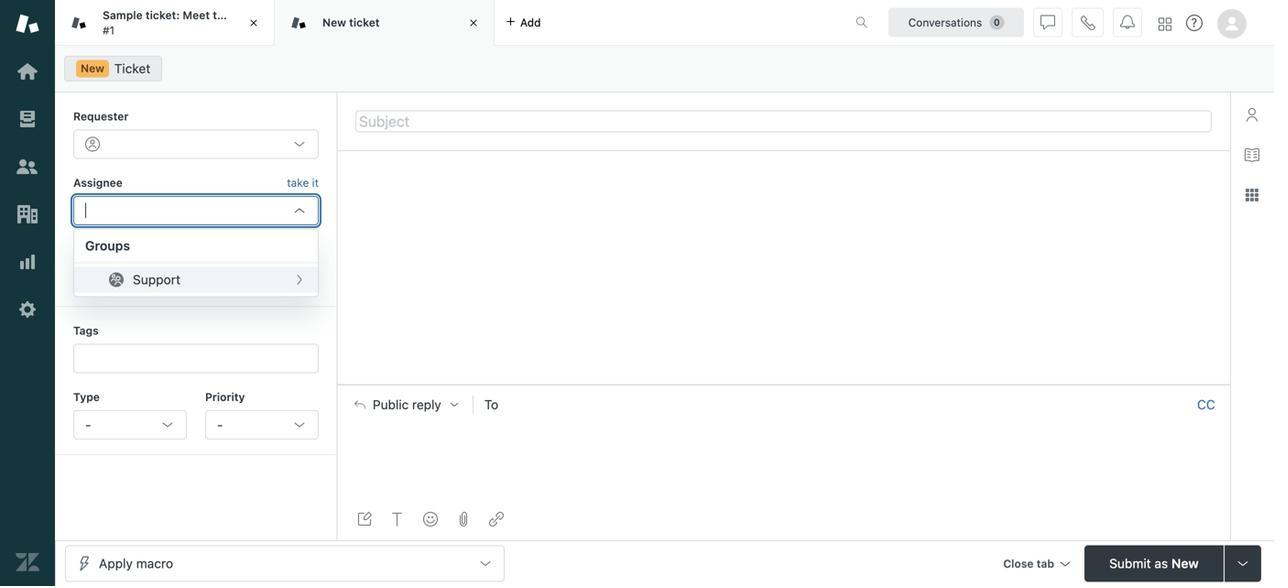 Task type: vqa. For each thing, say whether or not it's contained in the screenshot.
Format text icon
yes



Task type: describe. For each thing, give the bounding box(es) containing it.
assignee list box
[[73, 229, 319, 297]]

main element
[[0, 0, 55, 586]]

new for new ticket
[[323, 16, 346, 29]]

public reply button
[[338, 386, 473, 424]]

draft mode image
[[357, 512, 372, 527]]

tab
[[1037, 558, 1055, 570]]

insert emojis image
[[423, 512, 438, 527]]

add link (cmd k) image
[[489, 512, 504, 527]]

conversations
[[909, 16, 982, 29]]

submit
[[1110, 556, 1151, 571]]

apply macro
[[99, 556, 173, 571]]

notifications image
[[1121, 15, 1135, 30]]

assignee
[[73, 176, 123, 189]]

take it button
[[287, 174, 319, 192]]

button displays agent's chat status as invisible. image
[[1041, 15, 1055, 30]]

meet
[[183, 9, 210, 22]]

format text image
[[390, 512, 405, 527]]

to
[[484, 397, 499, 412]]

tab containing sample ticket: meet the ticket
[[55, 0, 275, 46]]

tags element
[[73, 344, 319, 373]]

priority
[[205, 391, 245, 404]]

minimize composer image
[[776, 377, 791, 392]]

type
[[73, 391, 100, 404]]

organizations image
[[16, 202, 39, 226]]

reporting image
[[16, 250, 39, 274]]

close tab
[[1004, 558, 1055, 570]]

new ticket tab
[[275, 0, 495, 46]]

views image
[[16, 107, 39, 131]]

customers image
[[16, 155, 39, 179]]

public reply
[[373, 397, 441, 412]]

submit as new
[[1110, 556, 1199, 571]]

- for type
[[85, 417, 91, 432]]

zendesk image
[[16, 551, 39, 574]]

close image
[[245, 14, 263, 32]]

it
[[312, 176, 319, 189]]

support
[[133, 272, 180, 287]]

- button for priority
[[205, 410, 319, 440]]

Subject field
[[355, 110, 1212, 132]]

tags
[[73, 325, 99, 337]]

add button
[[495, 0, 552, 45]]

#1
[[103, 24, 115, 37]]

close
[[1004, 558, 1034, 570]]

2 vertical spatial new
[[1172, 556, 1199, 571]]

groups
[[85, 238, 130, 253]]



Task type: locate. For each thing, give the bounding box(es) containing it.
assignee element
[[73, 196, 319, 225]]

support option
[[74, 267, 318, 293]]

apply
[[99, 556, 133, 571]]

get started image
[[16, 60, 39, 83]]

follow button
[[288, 245, 319, 261]]

0 horizontal spatial - button
[[73, 410, 187, 440]]

secondary element
[[55, 50, 1274, 87]]

take it
[[287, 176, 319, 189]]

displays possible ticket submission types image
[[1236, 557, 1251, 571]]

conversations button
[[889, 8, 1024, 37]]

tabs tab list
[[55, 0, 837, 46]]

- button for type
[[73, 410, 187, 440]]

1 horizontal spatial new
[[323, 16, 346, 29]]

take
[[287, 176, 309, 189]]

the
[[213, 9, 230, 22]]

reply
[[412, 397, 441, 412]]

Assignee field
[[85, 202, 285, 219]]

zendesk support image
[[16, 12, 39, 36]]

- button
[[73, 410, 187, 440], [205, 410, 319, 440]]

1 horizontal spatial -
[[217, 417, 223, 432]]

- down priority
[[217, 417, 223, 432]]

-
[[85, 417, 91, 432], [217, 417, 223, 432]]

tab
[[55, 0, 275, 46]]

add
[[520, 16, 541, 29]]

ticket:
[[146, 9, 180, 22]]

zendesk products image
[[1159, 18, 1172, 31]]

apps image
[[1245, 188, 1260, 202]]

close image
[[465, 14, 483, 32]]

ticket
[[114, 61, 150, 76]]

1 - button from the left
[[73, 410, 187, 440]]

new left ticket
[[81, 62, 104, 75]]

- button down type
[[73, 410, 187, 440]]

0 horizontal spatial -
[[85, 417, 91, 432]]

0 horizontal spatial new
[[81, 62, 104, 75]]

0 horizontal spatial ticket
[[233, 9, 264, 22]]

new ticket
[[323, 16, 380, 29]]

requester
[[73, 110, 129, 123]]

sample ticket: meet the ticket #1
[[103, 9, 264, 37]]

2 - from the left
[[217, 417, 223, 432]]

get help image
[[1186, 15, 1203, 31]]

new for new
[[81, 62, 104, 75]]

- down type
[[85, 417, 91, 432]]

- for priority
[[217, 417, 223, 432]]

admin image
[[16, 298, 39, 322]]

cc
[[1198, 397, 1216, 412]]

new
[[323, 16, 346, 29], [81, 62, 104, 75], [1172, 556, 1199, 571]]

sample
[[103, 9, 143, 22]]

2 horizontal spatial new
[[1172, 556, 1199, 571]]

cc button
[[1197, 397, 1216, 413]]

as
[[1155, 556, 1168, 571]]

close tab button
[[995, 546, 1077, 585]]

requester element
[[73, 130, 319, 159]]

ticket
[[233, 9, 264, 22], [349, 16, 380, 29]]

new inside secondary element
[[81, 62, 104, 75]]

new right as
[[1172, 556, 1199, 571]]

1 horizontal spatial ticket
[[349, 16, 380, 29]]

new right close image
[[323, 16, 346, 29]]

follow
[[288, 246, 319, 259]]

macro
[[136, 556, 173, 571]]

new inside tab
[[323, 16, 346, 29]]

knowledge image
[[1245, 148, 1260, 162]]

customer context image
[[1245, 107, 1260, 122]]

1 - from the left
[[85, 417, 91, 432]]

- button down priority
[[205, 410, 319, 440]]

1 vertical spatial new
[[81, 62, 104, 75]]

add attachment image
[[456, 512, 471, 527]]

2 - button from the left
[[205, 410, 319, 440]]

public
[[373, 397, 409, 412]]

ticket inside sample ticket: meet the ticket #1
[[233, 9, 264, 22]]

0 vertical spatial new
[[323, 16, 346, 29]]

1 horizontal spatial - button
[[205, 410, 319, 440]]



